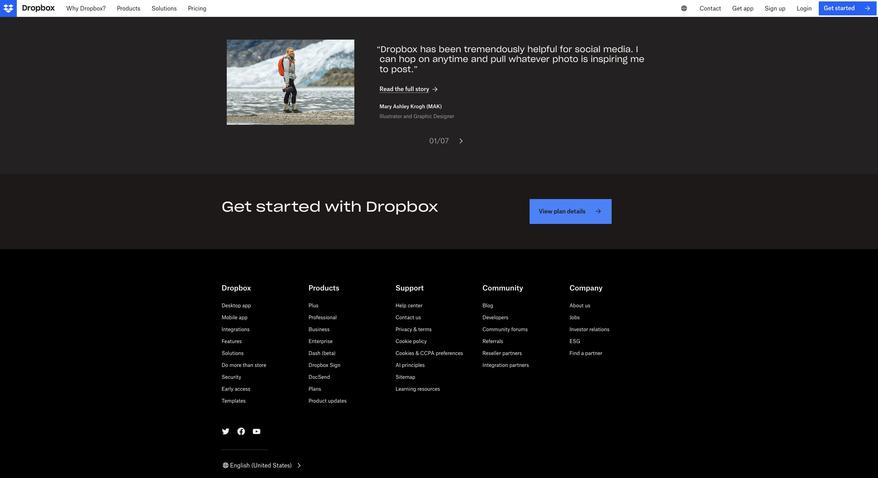 Task type: describe. For each thing, give the bounding box(es) containing it.
designer
[[433, 113, 454, 119]]

investor
[[570, 326, 588, 332]]

early
[[222, 386, 233, 392]]

helpful
[[528, 44, 557, 55]]

desktop
[[222, 303, 241, 308]]

(united
[[251, 462, 271, 469]]

updates
[[328, 398, 347, 404]]

desktop app link
[[222, 303, 251, 308]]

early access link
[[222, 386, 250, 392]]

a
[[581, 350, 584, 356]]

1 horizontal spatial sign
[[765, 5, 777, 12]]

and inside "dropbox has been tremendously helpful for social media. i can hop on anytime and pull whatever photo is inspiring me to post."
[[471, 54, 488, 65]]

footer containing dropbox
[[0, 266, 878, 478]]

find a partner link
[[570, 350, 602, 356]]

details
[[567, 208, 586, 215]]

get started
[[824, 5, 855, 12]]

find a partner
[[570, 350, 602, 356]]

more
[[230, 362, 242, 368]]

learning resources link
[[396, 386, 440, 392]]

0 vertical spatial dropbox
[[366, 198, 438, 215]]

product updates
[[309, 398, 347, 404]]

get for get app
[[732, 5, 742, 12]]

english (united states)
[[230, 462, 292, 469]]

plus
[[309, 303, 318, 308]]

forums
[[511, 326, 528, 332]]

(mak)
[[426, 103, 442, 109]]

products button
[[111, 0, 146, 17]]

reseller
[[483, 350, 501, 356]]

dash (beta)
[[309, 350, 336, 356]]

mary ashley krogh (mak)
[[380, 103, 442, 109]]

sitemap link
[[396, 374, 415, 380]]

jobs
[[570, 314, 580, 320]]

login
[[797, 5, 812, 12]]

do more than store link
[[222, 362, 266, 368]]

illustrator
[[380, 113, 402, 119]]

about
[[570, 303, 584, 308]]

plan
[[554, 208, 566, 215]]

help center
[[396, 303, 423, 308]]

hop
[[399, 54, 416, 65]]

reseller partners
[[483, 350, 522, 356]]

privacy & terms
[[396, 326, 432, 332]]

us for about us
[[585, 303, 590, 308]]

features
[[222, 338, 242, 344]]

why dropbox?
[[66, 5, 106, 12]]

is
[[581, 54, 588, 65]]

features link
[[222, 338, 242, 344]]

about us link
[[570, 303, 590, 308]]

1 vertical spatial solutions
[[222, 350, 244, 356]]

business
[[309, 326, 330, 332]]

cookies
[[396, 350, 414, 356]]

sitemap
[[396, 374, 415, 380]]

referrals
[[483, 338, 503, 344]]

ccpa
[[420, 350, 434, 356]]

up
[[779, 5, 786, 12]]

dash (beta) link
[[309, 350, 336, 356]]

dropbox?
[[80, 5, 106, 12]]

company
[[570, 284, 603, 292]]

get app button
[[727, 0, 759, 17]]

& for privacy
[[414, 326, 417, 332]]

do
[[222, 362, 228, 368]]

integrations
[[222, 326, 250, 332]]

pricing link
[[182, 0, 212, 17]]

app for mobile app
[[239, 314, 248, 320]]

preferences
[[436, 350, 463, 356]]

principles
[[402, 362, 425, 368]]

us for contact us
[[416, 314, 421, 320]]

contact for contact
[[700, 5, 721, 12]]

media.
[[603, 44, 633, 55]]

resources
[[418, 386, 440, 392]]

inspiring
[[591, 54, 628, 65]]

privacy & terms link
[[396, 326, 432, 332]]

english (united states) button
[[222, 461, 303, 470]]

mary
[[380, 103, 392, 109]]

do more than store
[[222, 362, 266, 368]]

docsend
[[309, 374, 330, 380]]

a woman stands in front of a lake holding a camera. image
[[227, 40, 354, 125]]

anytime
[[432, 54, 468, 65]]

partners for integration partners
[[509, 362, 529, 368]]

01/07
[[429, 136, 449, 145]]

cookie policy link
[[396, 338, 427, 344]]

read
[[380, 86, 394, 93]]

security
[[222, 374, 241, 380]]

login link
[[791, 0, 817, 17]]

security link
[[222, 374, 241, 380]]

dropbox sign
[[309, 362, 341, 368]]



Task type: locate. For each thing, give the bounding box(es) containing it.
english
[[230, 462, 250, 469]]

sign down the (beta)
[[330, 362, 341, 368]]

support
[[396, 284, 424, 292]]

started
[[835, 5, 855, 12], [256, 198, 321, 215]]

1 vertical spatial products
[[309, 284, 339, 292]]

partners up integration partners link
[[502, 350, 522, 356]]

ashley
[[393, 103, 409, 109]]

1 horizontal spatial get
[[732, 5, 742, 12]]

developers
[[483, 314, 508, 320]]

sign up link
[[759, 0, 791, 17]]

community down developers
[[483, 326, 510, 332]]

solutions down features at the bottom of page
[[222, 350, 244, 356]]

cookie policy
[[396, 338, 427, 344]]

& left ccpa
[[416, 350, 419, 356]]

products
[[117, 5, 140, 12], [309, 284, 339, 292]]

sign
[[765, 5, 777, 12], [330, 362, 341, 368]]

partners for reseller partners
[[502, 350, 522, 356]]

illustrator and graphic designer
[[380, 113, 454, 119]]

docsend link
[[309, 374, 330, 380]]

contact inside dropdown button
[[700, 5, 721, 12]]

ai principles link
[[396, 362, 425, 368]]

whatever
[[509, 54, 550, 65]]

ai principles
[[396, 362, 425, 368]]

"dropbox has been tremendously helpful for social media. i can hop on anytime and pull whatever photo is inspiring me to post."
[[377, 44, 645, 75]]

app right desktop
[[242, 303, 251, 308]]

professional
[[309, 314, 337, 320]]

plans
[[309, 386, 321, 392]]

post."
[[391, 64, 418, 75]]

can
[[380, 54, 396, 65]]

dropbox sign link
[[309, 362, 341, 368]]

get started link
[[819, 1, 877, 15]]

1 horizontal spatial solutions
[[222, 350, 244, 356]]

1 vertical spatial &
[[416, 350, 419, 356]]

2 vertical spatial dropbox
[[309, 362, 328, 368]]

has
[[420, 44, 436, 55]]

early access
[[222, 386, 250, 392]]

and down mary ashley krogh (mak)
[[403, 113, 412, 119]]

us right about at bottom
[[585, 303, 590, 308]]

0 vertical spatial app
[[744, 5, 754, 12]]

0 vertical spatial products
[[117, 5, 140, 12]]

community for community
[[483, 284, 523, 292]]

1 vertical spatial community
[[483, 326, 510, 332]]

templates
[[222, 398, 246, 404]]

integration
[[483, 362, 508, 368]]

app left sign up link
[[744, 5, 754, 12]]

1 horizontal spatial us
[[585, 303, 590, 308]]

pull
[[491, 54, 506, 65]]

footer
[[0, 266, 878, 478]]

contact left the get app dropdown button
[[700, 5, 721, 12]]

enterprise
[[309, 338, 333, 344]]

store
[[255, 362, 266, 368]]

product
[[309, 398, 327, 404]]

professional link
[[309, 314, 337, 320]]

jobs link
[[570, 314, 580, 320]]

contact for contact us
[[396, 314, 414, 320]]

community up blog link
[[483, 284, 523, 292]]

dropbox for dropbox
[[222, 284, 251, 292]]

mobile app
[[222, 314, 248, 320]]

0 horizontal spatial us
[[416, 314, 421, 320]]

about us
[[570, 303, 590, 308]]

1 horizontal spatial started
[[835, 5, 855, 12]]

us down center
[[416, 314, 421, 320]]

partner
[[585, 350, 602, 356]]

i
[[636, 44, 638, 55]]

contact
[[700, 5, 721, 12], [396, 314, 414, 320]]

0 vertical spatial partners
[[502, 350, 522, 356]]

dropbox for dropbox sign
[[309, 362, 328, 368]]

1 vertical spatial app
[[242, 303, 251, 308]]

referrals link
[[483, 338, 503, 344]]

enterprise link
[[309, 338, 333, 344]]

get
[[824, 5, 834, 12], [732, 5, 742, 12], [222, 198, 252, 215]]

and left pull
[[471, 54, 488, 65]]

0 horizontal spatial dropbox
[[222, 284, 251, 292]]

1 vertical spatial partners
[[509, 362, 529, 368]]

0 vertical spatial and
[[471, 54, 488, 65]]

1 horizontal spatial contact
[[700, 5, 721, 12]]

app inside dropdown button
[[744, 5, 754, 12]]

business link
[[309, 326, 330, 332]]

partners down reseller partners link on the right bottom
[[509, 362, 529, 368]]

us
[[585, 303, 590, 308], [416, 314, 421, 320]]

community
[[483, 284, 523, 292], [483, 326, 510, 332]]

contact up privacy
[[396, 314, 414, 320]]

0 vertical spatial solutions
[[152, 5, 177, 12]]

0 horizontal spatial started
[[256, 198, 321, 215]]

1 vertical spatial started
[[256, 198, 321, 215]]

to
[[380, 64, 389, 75]]

story
[[415, 86, 429, 93]]

2 horizontal spatial dropbox
[[366, 198, 438, 215]]

dropbox
[[366, 198, 438, 215], [222, 284, 251, 292], [309, 362, 328, 368]]

for
[[560, 44, 572, 55]]

0 vertical spatial contact
[[700, 5, 721, 12]]

1 vertical spatial sign
[[330, 362, 341, 368]]

blog link
[[483, 303, 493, 308]]

0 horizontal spatial and
[[403, 113, 412, 119]]

0 vertical spatial &
[[414, 326, 417, 332]]

cookie
[[396, 338, 412, 344]]

products inside 'popup button'
[[117, 5, 140, 12]]

partners
[[502, 350, 522, 356], [509, 362, 529, 368]]

plans link
[[309, 386, 321, 392]]

1 horizontal spatial dropbox
[[309, 362, 328, 368]]

the
[[395, 86, 404, 93]]

get inside dropdown button
[[732, 5, 742, 12]]

investor relations
[[570, 326, 610, 332]]

app for get app
[[744, 5, 754, 12]]

solutions link
[[222, 350, 244, 356]]

access
[[235, 386, 250, 392]]

contact button
[[694, 0, 727, 17]]

1 vertical spatial contact
[[396, 314, 414, 320]]

0 vertical spatial started
[[835, 5, 855, 12]]

sign up
[[765, 5, 786, 12]]

templates link
[[222, 398, 246, 404]]

contact inside footer
[[396, 314, 414, 320]]

solutions inside dropdown button
[[152, 5, 177, 12]]

been
[[439, 44, 461, 55]]

get for get started
[[824, 5, 834, 12]]

0 horizontal spatial solutions
[[152, 5, 177, 12]]

on
[[419, 54, 430, 65]]

integrations link
[[222, 326, 250, 332]]

view plan details
[[539, 208, 586, 215]]

"dropbox
[[377, 44, 418, 55]]

0 horizontal spatial contact
[[396, 314, 414, 320]]

1 community from the top
[[483, 284, 523, 292]]

0 vertical spatial sign
[[765, 5, 777, 12]]

0 horizontal spatial get
[[222, 198, 252, 215]]

plus link
[[309, 303, 318, 308]]

0 horizontal spatial products
[[117, 5, 140, 12]]

and
[[471, 54, 488, 65], [403, 113, 412, 119]]

2 community from the top
[[483, 326, 510, 332]]

1 vertical spatial us
[[416, 314, 421, 320]]

states)
[[273, 462, 292, 469]]

0 vertical spatial community
[[483, 284, 523, 292]]

0 horizontal spatial sign
[[330, 362, 341, 368]]

started for get started with dropbox
[[256, 198, 321, 215]]

krogh
[[410, 103, 425, 109]]

solutions left pricing "link"
[[152, 5, 177, 12]]

full
[[405, 86, 414, 93]]

terms
[[418, 326, 432, 332]]

desktop app
[[222, 303, 251, 308]]

app for desktop app
[[242, 303, 251, 308]]

1 vertical spatial and
[[403, 113, 412, 119]]

started for get started
[[835, 5, 855, 12]]

pricing
[[188, 5, 207, 12]]

1 horizontal spatial and
[[471, 54, 488, 65]]

2 vertical spatial app
[[239, 314, 248, 320]]

2 horizontal spatial get
[[824, 5, 834, 12]]

why dropbox? button
[[61, 0, 111, 17]]

view plan details link
[[530, 199, 612, 224]]

1 horizontal spatial products
[[309, 284, 339, 292]]

& for cookies
[[416, 350, 419, 356]]

esg link
[[570, 338, 580, 344]]

0 vertical spatial us
[[585, 303, 590, 308]]

get for get started with dropbox
[[222, 198, 252, 215]]

ai
[[396, 362, 401, 368]]

cookies & ccpa preferences
[[396, 350, 463, 356]]

sign left the up
[[765, 5, 777, 12]]

app right the mobile
[[239, 314, 248, 320]]

& left terms
[[414, 326, 417, 332]]

community for community forums
[[483, 326, 510, 332]]

mobile app link
[[222, 314, 248, 320]]

1 vertical spatial dropbox
[[222, 284, 251, 292]]

contact us
[[396, 314, 421, 320]]



Task type: vqa. For each thing, say whether or not it's contained in the screenshot.
the rightmost Contact
yes



